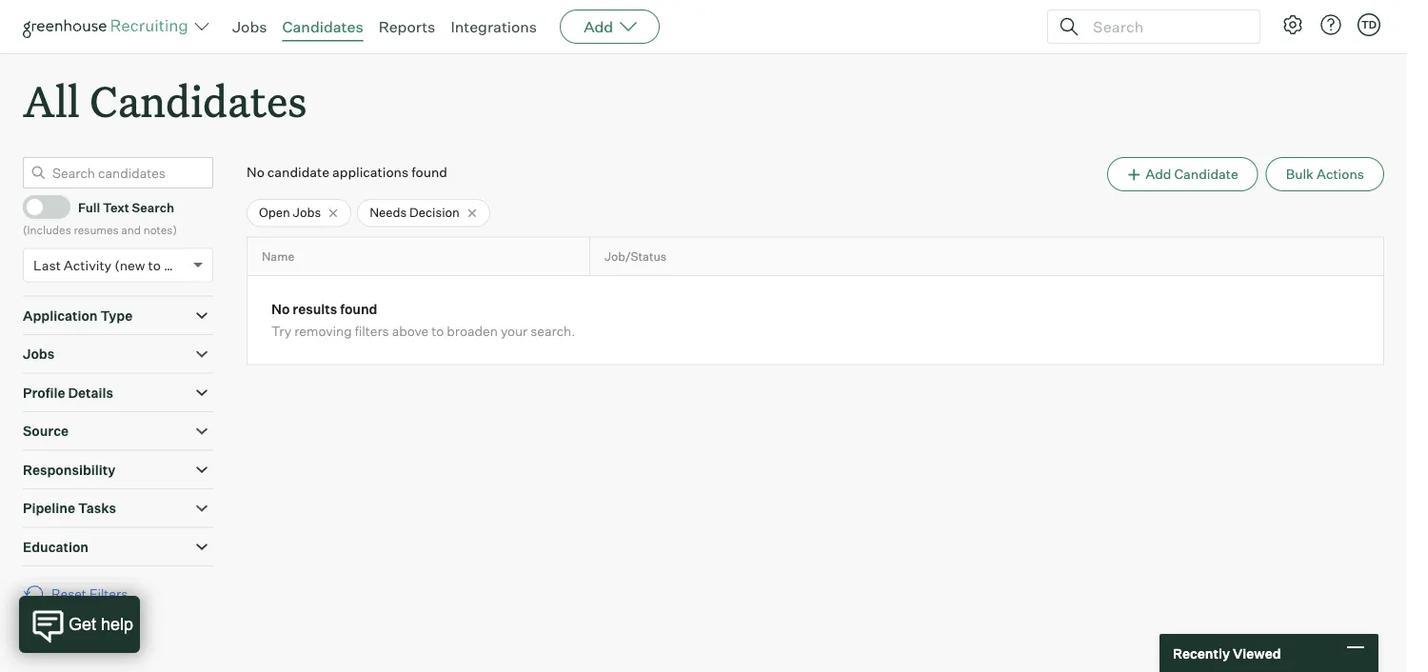 Task type: describe. For each thing, give the bounding box(es) containing it.
recently
[[1173, 645, 1230, 662]]

candidates link
[[282, 17, 363, 36]]

name
[[262, 249, 294, 264]]

1 vertical spatial jobs
[[293, 205, 321, 220]]

no results found try removing filters above to broaden your search.
[[271, 301, 576, 340]]

resumes
[[74, 223, 119, 237]]

Search candidates field
[[23, 157, 213, 189]]

add candidate
[[1146, 166, 1239, 183]]

recently viewed
[[1173, 645, 1281, 662]]

(new
[[114, 257, 145, 273]]

filters
[[89, 586, 128, 602]]

above
[[392, 323, 429, 340]]

last activity (new to old)
[[33, 257, 188, 273]]

reset filters
[[51, 586, 128, 602]]

reports link
[[379, 17, 436, 36]]

found inside no results found try removing filters above to broaden your search.
[[340, 301, 378, 318]]

td button
[[1358, 13, 1381, 36]]

responsibility
[[23, 462, 115, 478]]

profile
[[23, 384, 65, 401]]

try
[[271, 323, 291, 340]]

search
[[132, 199, 174, 215]]

0 horizontal spatial to
[[148, 257, 161, 273]]

1 horizontal spatial jobs
[[232, 17, 267, 36]]

integrations
[[451, 17, 537, 36]]

integrations link
[[451, 17, 537, 36]]

pipeline tasks
[[23, 500, 116, 517]]

text
[[103, 199, 129, 215]]

old)
[[164, 257, 188, 273]]

1 horizontal spatial found
[[412, 164, 447, 181]]

reset filters button
[[23, 576, 137, 612]]

greenhouse recruiting image
[[23, 15, 194, 38]]

full
[[78, 199, 100, 215]]

full text search (includes resumes and notes)
[[23, 199, 177, 237]]

reports
[[379, 17, 436, 36]]

activity
[[64, 257, 112, 273]]

no for no results found try removing filters above to broaden your search.
[[271, 301, 290, 318]]

filters
[[355, 323, 389, 340]]

last
[[33, 257, 61, 273]]

broaden
[[447, 323, 498, 340]]

bulk actions
[[1286, 166, 1365, 183]]

removing
[[294, 323, 352, 340]]

application
[[23, 307, 98, 324]]

all
[[23, 72, 80, 129]]

add for add
[[584, 17, 613, 36]]



Task type: vqa. For each thing, say whether or not it's contained in the screenshot.
Email
no



Task type: locate. For each thing, give the bounding box(es) containing it.
add
[[584, 17, 613, 36], [1146, 166, 1172, 183]]

1 horizontal spatial to
[[432, 323, 444, 340]]

to right above
[[432, 323, 444, 340]]

and
[[121, 223, 141, 237]]

0 horizontal spatial found
[[340, 301, 378, 318]]

last activity (new to old) option
[[33, 257, 188, 273]]

results
[[293, 301, 337, 318]]

jobs left candidates link
[[232, 17, 267, 36]]

pipeline
[[23, 500, 75, 517]]

0 vertical spatial to
[[148, 257, 161, 273]]

0 horizontal spatial jobs
[[23, 346, 55, 362]]

0 horizontal spatial no
[[247, 164, 265, 181]]

add inside add popup button
[[584, 17, 613, 36]]

no
[[247, 164, 265, 181], [271, 301, 290, 318]]

Search text field
[[1088, 13, 1243, 40]]

jobs right open
[[293, 205, 321, 220]]

reset
[[51, 586, 87, 602]]

education
[[23, 539, 89, 555]]

found up decision
[[412, 164, 447, 181]]

actions
[[1317, 166, 1365, 183]]

add candidate link
[[1107, 157, 1259, 192]]

candidate
[[267, 164, 329, 181]]

application type
[[23, 307, 133, 324]]

viewed
[[1233, 645, 1281, 662]]

open
[[259, 205, 290, 220]]

no left candidate
[[247, 164, 265, 181]]

1 vertical spatial candidates
[[90, 72, 307, 129]]

to
[[148, 257, 161, 273], [432, 323, 444, 340]]

0 vertical spatial candidates
[[282, 17, 363, 36]]

0 vertical spatial no
[[247, 164, 265, 181]]

2 horizontal spatial jobs
[[293, 205, 321, 220]]

no up try on the left of the page
[[271, 301, 290, 318]]

td
[[1362, 18, 1377, 31]]

type
[[100, 307, 133, 324]]

no for no candidate applications found
[[247, 164, 265, 181]]

0 horizontal spatial add
[[584, 17, 613, 36]]

(includes
[[23, 223, 71, 237]]

all candidates
[[23, 72, 307, 129]]

jobs up profile
[[23, 346, 55, 362]]

found up filters
[[340, 301, 378, 318]]

source
[[23, 423, 69, 440]]

search.
[[531, 323, 576, 340]]

0 vertical spatial found
[[412, 164, 447, 181]]

add button
[[560, 10, 660, 44]]

bulk actions link
[[1266, 157, 1384, 192]]

1 vertical spatial no
[[271, 301, 290, 318]]

candidate
[[1175, 166, 1239, 183]]

candidates right jobs link
[[282, 17, 363, 36]]

decision
[[410, 205, 460, 220]]

found
[[412, 164, 447, 181], [340, 301, 378, 318]]

configure image
[[1282, 13, 1305, 36]]

1 horizontal spatial add
[[1146, 166, 1172, 183]]

your
[[501, 323, 528, 340]]

checkmark image
[[31, 200, 46, 213]]

needs decision
[[370, 205, 460, 220]]

add inside add candidate link
[[1146, 166, 1172, 183]]

job/status
[[605, 249, 667, 264]]

details
[[68, 384, 113, 401]]

bulk
[[1286, 166, 1314, 183]]

jobs
[[232, 17, 267, 36], [293, 205, 321, 220], [23, 346, 55, 362]]

open jobs
[[259, 205, 321, 220]]

needs
[[370, 205, 407, 220]]

1 vertical spatial add
[[1146, 166, 1172, 183]]

2 vertical spatial jobs
[[23, 346, 55, 362]]

0 vertical spatial jobs
[[232, 17, 267, 36]]

1 vertical spatial found
[[340, 301, 378, 318]]

applications
[[332, 164, 409, 181]]

profile details
[[23, 384, 113, 401]]

candidates
[[282, 17, 363, 36], [90, 72, 307, 129]]

tasks
[[78, 500, 116, 517]]

jobs link
[[232, 17, 267, 36]]

add for add candidate
[[1146, 166, 1172, 183]]

to inside no results found try removing filters above to broaden your search.
[[432, 323, 444, 340]]

td button
[[1354, 10, 1384, 40]]

notes)
[[143, 223, 177, 237]]

no candidate applications found
[[247, 164, 447, 181]]

0 vertical spatial add
[[584, 17, 613, 36]]

to left old)
[[148, 257, 161, 273]]

no inside no results found try removing filters above to broaden your search.
[[271, 301, 290, 318]]

candidates down jobs link
[[90, 72, 307, 129]]

1 horizontal spatial no
[[271, 301, 290, 318]]

1 vertical spatial to
[[432, 323, 444, 340]]



